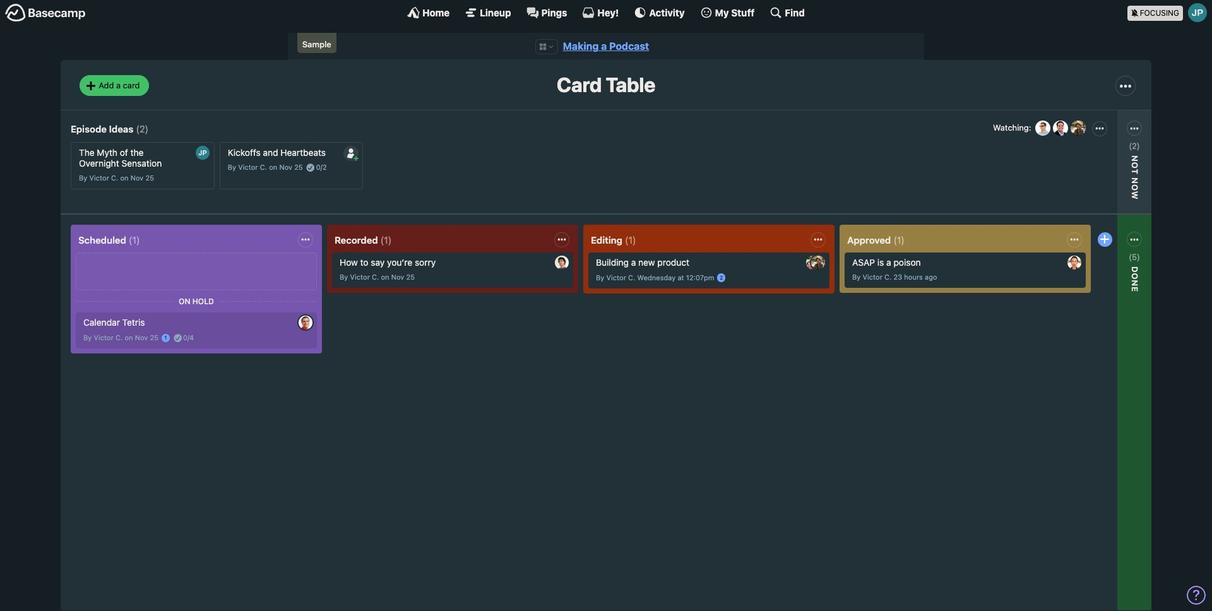 Task type: vqa. For each thing, say whether or not it's contained in the screenshot.
trial
no



Task type: describe. For each thing, give the bounding box(es) containing it.
pings
[[542, 7, 567, 18]]

nov inside the myth of the overnight sensation by victor c. on nov 25
[[131, 174, 144, 182]]

victor inside asap is a poison by victor c. 23 hours ago
[[863, 273, 883, 281]]

say
[[371, 257, 385, 268]]

add
[[99, 80, 114, 90]]

o for (2)
[[1131, 162, 1141, 169]]

1
[[164, 335, 167, 341]]

episode
[[71, 123, 107, 134]]

hey! button
[[583, 6, 619, 19]]

recorded link
[[335, 234, 378, 246]]

find
[[785, 7, 805, 18]]

1 vertical spatial (2)
[[1130, 141, 1141, 151]]

asap
[[853, 257, 876, 268]]

find button
[[770, 6, 805, 19]]

lineup link
[[465, 6, 511, 19]]

pings button
[[527, 6, 567, 19]]

stuff
[[732, 7, 755, 18]]

by inside the myth of the overnight sensation by victor c. on nov 25
[[79, 174, 87, 182]]

card table
[[557, 73, 656, 97]]

calendar tetris
[[83, 317, 145, 328]]

(1) for recorded (1)
[[381, 234, 392, 246]]

victor inside the building a new product by victor c. wednesday at 12:07pm 2
[[607, 273, 627, 282]]

james peterson image
[[1189, 3, 1208, 22]]

c. down calendar tetris
[[116, 334, 123, 342]]

victor cooper image
[[1034, 119, 1052, 137]]

23
[[894, 273, 903, 281]]

2
[[720, 275, 724, 281]]

nov down "kickoffs and heartbeats"
[[279, 163, 292, 171]]

the
[[79, 147, 95, 158]]

wednesday at 12:07pm element
[[638, 273, 715, 282]]

approved (1)
[[848, 234, 905, 246]]

by victor c. on nov 25 1
[[83, 334, 167, 342]]

making a podcast
[[563, 40, 650, 52]]

0/2
[[316, 163, 327, 171]]

(1) for approved (1)
[[894, 234, 905, 246]]

asap is a poison by victor c. 23 hours ago
[[853, 257, 938, 281]]

on nov 25 element down you're
[[381, 273, 415, 281]]

25 inside the myth of the overnight sensation by victor c. on nov 25
[[146, 174, 154, 182]]

ago
[[925, 273, 938, 281]]

ideas
[[109, 123, 133, 134]]

on inside the myth of the overnight sensation by victor c. on nov 25
[[120, 174, 129, 182]]

recorded
[[335, 234, 378, 246]]

by victor c. on nov 25
[[228, 163, 303, 171]]

to
[[360, 257, 369, 268]]

nov down tetris at the bottom left of page
[[135, 334, 148, 342]]

table
[[606, 73, 656, 97]]

2 n from the top
[[1131, 280, 1141, 287]]

on down and
[[269, 163, 277, 171]]

overnight
[[79, 158, 119, 169]]

hours
[[905, 273, 923, 281]]

podcast
[[610, 40, 650, 52]]

building a new product by victor c. wednesday at 12:07pm 2
[[596, 257, 724, 282]]

tetris
[[122, 317, 145, 328]]

episode ideas (2)
[[71, 123, 149, 134]]

heartbeats
[[281, 147, 326, 158]]

james peterson image
[[196, 146, 210, 160]]

jennifer young image
[[807, 256, 821, 270]]

23 hours ago element
[[894, 273, 938, 281]]

c. inside 'how to say you're sorry by victor c. on nov 25'
[[372, 273, 379, 281]]

how to say you're sorry by victor c. on nov 25
[[340, 257, 436, 281]]

kickoffs and heartbeats
[[228, 147, 326, 158]]

the myth of the overnight sensation by victor c. on nov 25
[[79, 147, 162, 182]]

25 left '1'
[[150, 334, 159, 342]]

and
[[263, 147, 278, 158]]

on
[[179, 297, 190, 306]]

sorry
[[415, 257, 436, 268]]

(1) for scheduled (1)
[[129, 234, 140, 246]]

victor inside the myth of the overnight sensation by victor c. on nov 25
[[89, 174, 109, 182]]

home link
[[407, 6, 450, 19]]

on inside 'how to say you're sorry by victor c. on nov 25'
[[381, 273, 389, 281]]

scheduled
[[78, 234, 126, 246]]

editing
[[591, 234, 623, 246]]

sample
[[302, 39, 332, 49]]

myth
[[97, 147, 117, 158]]

by inside the building a new product by victor c. wednesday at 12:07pm 2
[[596, 273, 605, 282]]



Task type: locate. For each thing, give the bounding box(es) containing it.
on down sensation
[[120, 174, 129, 182]]

(1) right the editing
[[625, 234, 636, 246]]

on down say
[[381, 273, 389, 281]]

a for making
[[601, 40, 607, 52]]

2 vertical spatial o
[[1131, 273, 1141, 280]]

0 vertical spatial n
[[1131, 178, 1141, 184]]

nov down you're
[[391, 273, 404, 281]]

kickoffs
[[228, 147, 261, 158]]

by down the overnight
[[79, 174, 87, 182]]

a right the add
[[116, 80, 121, 90]]

by inside asap is a poison by victor c. 23 hours ago
[[853, 273, 861, 281]]

c. down and
[[260, 163, 267, 171]]

my
[[715, 7, 729, 18]]

n
[[1131, 178, 1141, 184], [1131, 280, 1141, 287]]

victor down calendar
[[94, 334, 114, 342]]

n down t
[[1131, 178, 1141, 184]]

c. down the overnight
[[111, 174, 118, 182]]

c. down say
[[372, 273, 379, 281]]

n
[[1131, 155, 1141, 162]]

a inside the building a new product by victor c. wednesday at 12:07pm 2
[[631, 257, 636, 268]]

by down building
[[596, 273, 605, 282]]

steve marsh image
[[299, 316, 313, 330]]

(5)
[[1129, 252, 1141, 262]]

breadcrumb element
[[288, 33, 925, 60]]

at
[[678, 273, 684, 282]]

add a card link
[[80, 75, 149, 96]]

victor inside 'how to say you're sorry by victor c. on nov 25'
[[350, 273, 370, 281]]

(1)
[[129, 234, 140, 246], [381, 234, 392, 246], [625, 234, 636, 246], [894, 234, 905, 246]]

the
[[131, 147, 144, 158]]

(1) up say
[[381, 234, 392, 246]]

0 vertical spatial (2)
[[136, 123, 149, 134]]

activity
[[650, 7, 685, 18]]

o
[[1131, 162, 1141, 169], [1131, 184, 1141, 191], [1131, 273, 1141, 280]]

a right making
[[601, 40, 607, 52]]

of
[[120, 147, 128, 158]]

o for (5)
[[1131, 273, 1141, 280]]

(1) for editing (1)
[[625, 234, 636, 246]]

c.
[[260, 163, 267, 171], [111, 174, 118, 182], [372, 273, 379, 281], [885, 273, 892, 281], [629, 273, 636, 282], [116, 334, 123, 342]]

editing (1)
[[591, 234, 636, 246]]

25
[[294, 163, 303, 171], [146, 174, 154, 182], [406, 273, 415, 281], [150, 334, 159, 342]]

a right the is
[[887, 257, 892, 268]]

home
[[423, 7, 450, 18]]

approved
[[848, 234, 891, 246]]

0 vertical spatial nicole katz image
[[1070, 119, 1087, 137]]

c. inside asap is a poison by victor c. 23 hours ago
[[885, 273, 892, 281]]

recorded (1)
[[335, 234, 392, 246]]

0 horizontal spatial (2)
[[136, 123, 149, 134]]

n o t n o w
[[1131, 155, 1141, 200]]

watching:
[[994, 123, 1032, 133]]

1 horizontal spatial nicole katz image
[[1070, 119, 1087, 137]]

d o n e
[[1131, 266, 1141, 293]]

25 down sensation
[[146, 174, 154, 182]]

(2) up 'n'
[[1130, 141, 1141, 151]]

a for add
[[116, 80, 121, 90]]

sensation
[[122, 158, 162, 169]]

1 vertical spatial o
[[1131, 184, 1141, 191]]

victor down the overnight
[[89, 174, 109, 182]]

by down how
[[340, 273, 348, 281]]

t
[[1131, 169, 1141, 175]]

0/4
[[183, 334, 194, 342]]

25 inside 'how to say you're sorry by victor c. on nov 25'
[[406, 273, 415, 281]]

episode ideas link
[[71, 123, 133, 134]]

activity link
[[634, 6, 685, 19]]

d
[[1131, 266, 1141, 273]]

1 horizontal spatial (2)
[[1130, 141, 1141, 151]]

approved link
[[848, 234, 891, 246]]

(1) right scheduled on the left top of the page
[[129, 234, 140, 246]]

victor down the is
[[863, 273, 883, 281]]

on nov 25 element down "kickoffs and heartbeats"
[[269, 163, 303, 171]]

a left 'new' on the top of page
[[631, 257, 636, 268]]

a
[[601, 40, 607, 52], [116, 80, 121, 90], [631, 257, 636, 268], [887, 257, 892, 268]]

nicole katz image right the victor cooper image
[[1070, 119, 1087, 137]]

a inside 'element'
[[601, 40, 607, 52]]

25 down you're
[[406, 273, 415, 281]]

victor down building
[[607, 273, 627, 282]]

editing link
[[591, 234, 623, 246]]

nicole katz image
[[1070, 119, 1087, 137], [812, 256, 826, 270]]

12:07pm
[[686, 273, 715, 282]]

25 down 'heartbeats'
[[294, 163, 303, 171]]

on nov 25 element
[[269, 163, 303, 171], [120, 174, 154, 182], [381, 273, 415, 281], [125, 334, 159, 342]]

n down d
[[1131, 280, 1141, 287]]

how
[[340, 257, 358, 268]]

wednesday
[[638, 273, 676, 282]]

by down kickoffs
[[228, 163, 236, 171]]

1 vertical spatial n
[[1131, 280, 1141, 287]]

you're
[[387, 257, 413, 268]]

on nov 25 element down sensation
[[120, 174, 154, 182]]

add a card
[[99, 80, 140, 90]]

by
[[228, 163, 236, 171], [79, 174, 87, 182], [340, 273, 348, 281], [853, 273, 861, 281], [596, 273, 605, 282], [83, 334, 92, 342]]

hold
[[192, 297, 214, 306]]

focusing button
[[1128, 0, 1213, 25]]

new
[[639, 257, 655, 268]]

nov inside 'how to say you're sorry by victor c. on nov 25'
[[391, 273, 404, 281]]

annie bryan image
[[1068, 256, 1082, 270]]

product
[[658, 257, 690, 268]]

poison
[[894, 257, 921, 268]]

c. down building
[[629, 273, 636, 282]]

my stuff
[[715, 7, 755, 18]]

card
[[557, 73, 602, 97]]

scheduled link
[[78, 234, 126, 246]]

1 vertical spatial nicole katz image
[[812, 256, 826, 270]]

switch accounts image
[[5, 3, 86, 23]]

c. left 23
[[885, 273, 892, 281]]

nov down sensation
[[131, 174, 144, 182]]

on hold
[[179, 297, 214, 306]]

card
[[123, 80, 140, 90]]

1 n from the top
[[1131, 178, 1141, 184]]

by down calendar
[[83, 334, 92, 342]]

c. inside the building a new product by victor c. wednesday at 12:07pm 2
[[629, 273, 636, 282]]

(2)
[[136, 123, 149, 134], [1130, 141, 1141, 151]]

victor down to
[[350, 273, 370, 281]]

1 (1) from the left
[[129, 234, 140, 246]]

is
[[878, 257, 885, 268]]

1 o from the top
[[1131, 162, 1141, 169]]

nov
[[279, 163, 292, 171], [131, 174, 144, 182], [391, 273, 404, 281], [135, 334, 148, 342]]

o down t
[[1131, 184, 1141, 191]]

lineup
[[480, 7, 511, 18]]

0 vertical spatial o
[[1131, 162, 1141, 169]]

by inside 'how to say you're sorry by victor c. on nov 25'
[[340, 273, 348, 281]]

o up e
[[1131, 273, 1141, 280]]

4 (1) from the left
[[894, 234, 905, 246]]

a inside asap is a poison by victor c. 23 hours ago
[[887, 257, 892, 268]]

jared davis image
[[555, 256, 569, 270]]

hey!
[[598, 7, 619, 18]]

victor down kickoffs
[[238, 163, 258, 171]]

by down asap
[[853, 273, 861, 281]]

nicole katz image left asap
[[812, 256, 826, 270]]

w
[[1131, 191, 1141, 200]]

on nov 25 element down tetris at the bottom left of page
[[125, 334, 159, 342]]

None submit
[[344, 146, 359, 161], [1051, 161, 1140, 177], [1051, 272, 1140, 288], [344, 146, 359, 161], [1051, 161, 1140, 177], [1051, 272, 1140, 288]]

my stuff button
[[700, 6, 755, 19]]

2 (1) from the left
[[381, 234, 392, 246]]

josh fiske image
[[1052, 119, 1070, 137]]

3 o from the top
[[1131, 273, 1141, 280]]

calendar
[[83, 317, 120, 328]]

o up w at the top right
[[1131, 162, 1141, 169]]

focusing
[[1141, 8, 1180, 17]]

scheduled (1)
[[78, 234, 140, 246]]

2 o from the top
[[1131, 184, 1141, 191]]

(1) up poison
[[894, 234, 905, 246]]

sample element
[[298, 33, 336, 53]]

on
[[269, 163, 277, 171], [120, 174, 129, 182], [381, 273, 389, 281], [125, 334, 133, 342]]

0 horizontal spatial nicole katz image
[[812, 256, 826, 270]]

a for building
[[631, 257, 636, 268]]

c. inside the myth of the overnight sensation by victor c. on nov 25
[[111, 174, 118, 182]]

3 (1) from the left
[[625, 234, 636, 246]]

making
[[563, 40, 599, 52]]

building
[[596, 257, 629, 268]]

making a podcast link
[[563, 40, 650, 52]]

main element
[[0, 0, 1213, 25]]

e
[[1131, 287, 1141, 293]]

on down tetris at the bottom left of page
[[125, 334, 133, 342]]

(2) right ideas
[[136, 123, 149, 134]]



